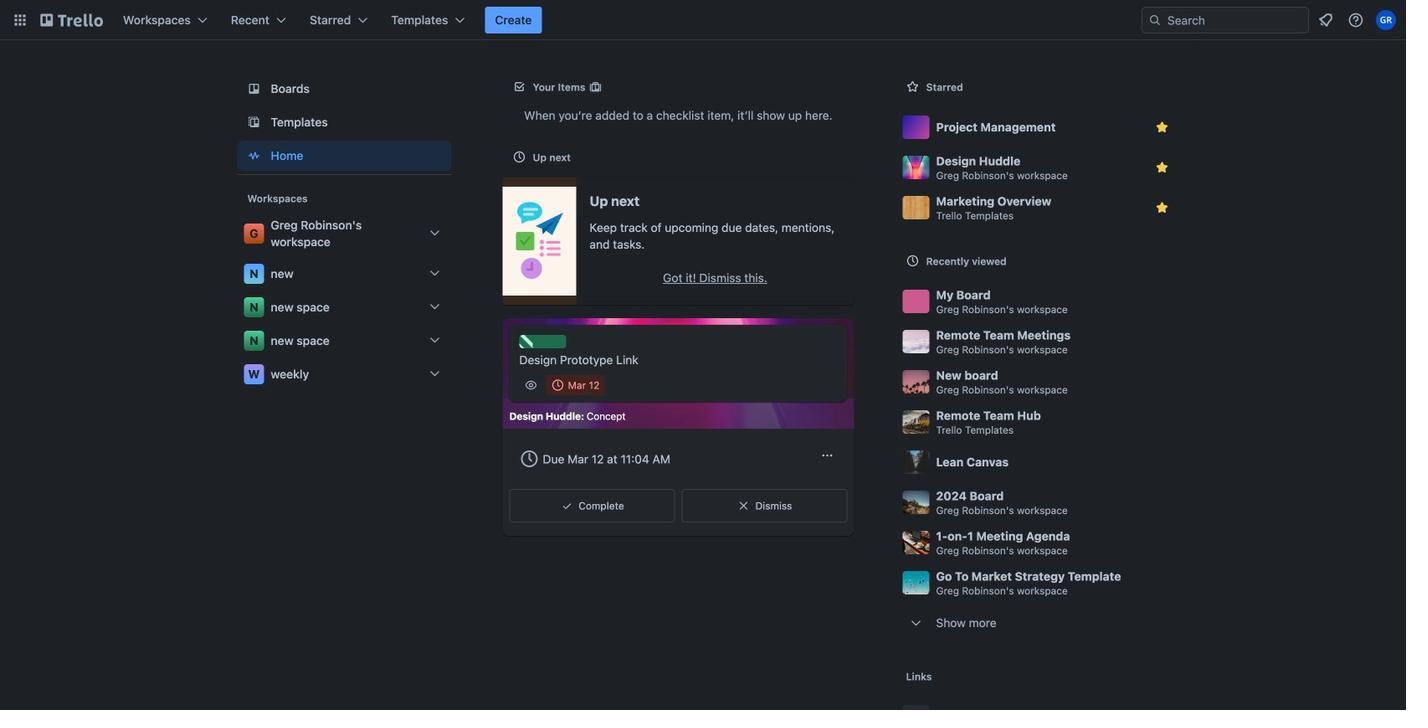 Task type: describe. For each thing, give the bounding box(es) containing it.
template board image
[[244, 112, 264, 132]]

color: green, title: none image
[[520, 335, 567, 348]]

primary element
[[0, 0, 1407, 40]]

click to unstar marketing overview. it will be removed from your starred list. image
[[1154, 199, 1171, 216]]

Search field
[[1162, 8, 1309, 32]]

back to home image
[[40, 7, 103, 33]]

click to unstar project management. it will be removed from your starred list. image
[[1154, 119, 1171, 136]]



Task type: vqa. For each thing, say whether or not it's contained in the screenshot.
up at the top right
no



Task type: locate. For each thing, give the bounding box(es) containing it.
board image
[[244, 79, 264, 99]]

home image
[[244, 146, 264, 166]]

search image
[[1149, 13, 1162, 27]]

0 notifications image
[[1316, 10, 1337, 30]]

open information menu image
[[1348, 12, 1365, 28]]

click to unstar design huddle . it will be removed from your starred list. image
[[1154, 159, 1171, 176]]

greg robinson (gregrobinson96) image
[[1377, 10, 1397, 30]]



